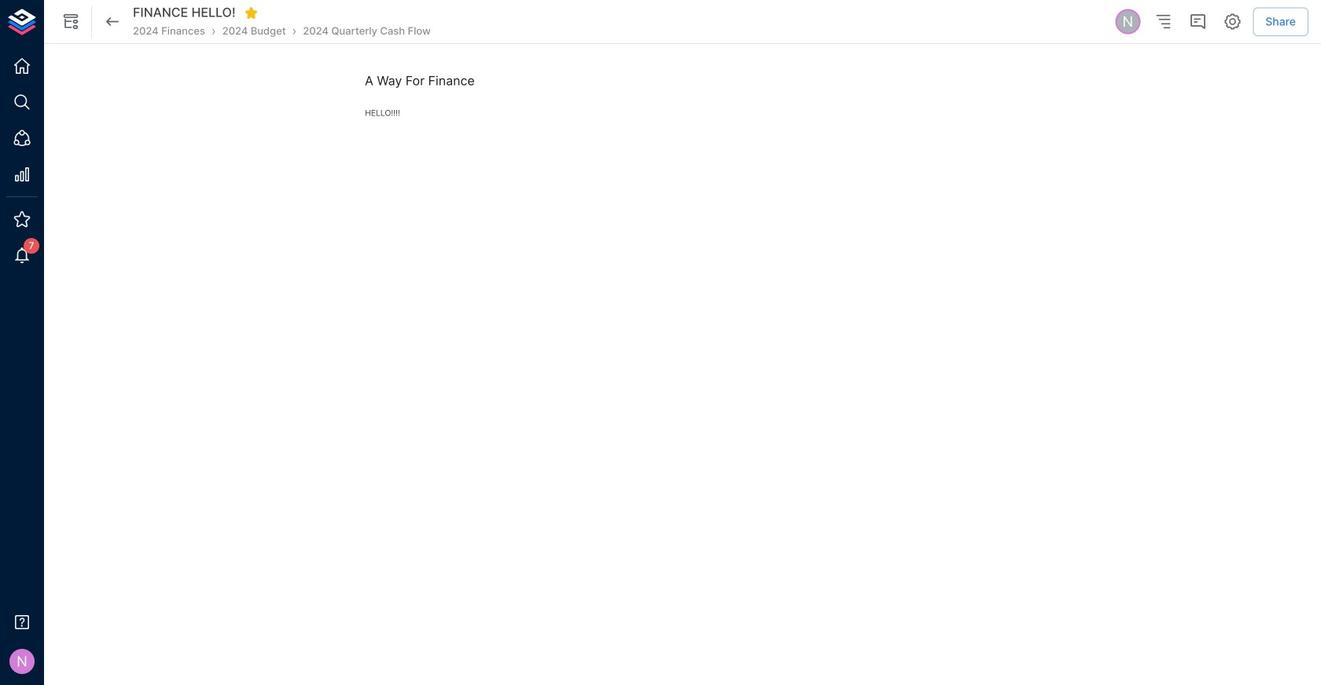 Task type: describe. For each thing, give the bounding box(es) containing it.
settings image
[[1223, 12, 1242, 31]]

go back image
[[103, 12, 122, 31]]

remove favorite image
[[244, 6, 258, 20]]

show wiki image
[[61, 12, 80, 31]]



Task type: vqa. For each thing, say whether or not it's contained in the screenshot.
Burton
no



Task type: locate. For each thing, give the bounding box(es) containing it.
table of contents image
[[1154, 12, 1173, 31]]

comments image
[[1189, 12, 1208, 31]]



